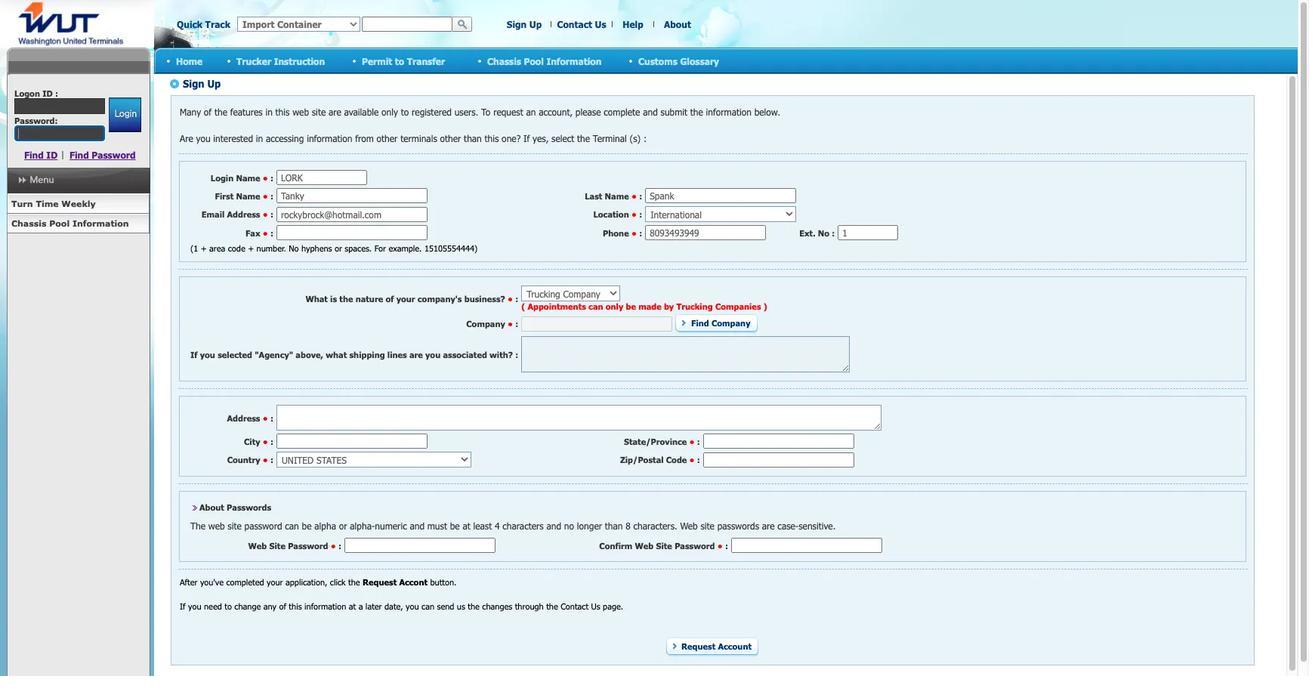 Task type: vqa. For each thing, say whether or not it's contained in the screenshot.
Find ID FIND
yes



Task type: describe. For each thing, give the bounding box(es) containing it.
sign up
[[507, 19, 542, 29]]

turn time weekly link
[[7, 194, 150, 214]]

home
[[176, 56, 203, 66]]

logon id :
[[14, 88, 58, 98]]

glossary
[[681, 56, 720, 66]]

id for logon
[[42, 88, 53, 98]]

chassis pool information inside chassis pool information link
[[11, 218, 129, 228]]

help link
[[623, 19, 644, 29]]

password:
[[14, 116, 58, 125]]

find for find id
[[24, 150, 44, 160]]

chassis pool information link
[[7, 214, 150, 234]]

1 vertical spatial pool
[[49, 218, 70, 228]]

trucker
[[237, 56, 271, 66]]

id for find
[[46, 150, 58, 160]]

find password link
[[70, 150, 136, 160]]

about
[[664, 19, 692, 29]]

track
[[205, 19, 230, 29]]

customs glossary
[[639, 56, 720, 66]]

transfer
[[407, 56, 445, 66]]

sign up link
[[507, 19, 542, 29]]

permit to transfer
[[362, 56, 445, 66]]

quick
[[177, 19, 203, 29]]

to
[[395, 56, 405, 66]]

trucker instruction
[[237, 56, 325, 66]]

find id link
[[24, 150, 58, 160]]

1 horizontal spatial information
[[547, 56, 602, 66]]

logon
[[14, 88, 40, 98]]

us
[[595, 19, 607, 29]]

information inside chassis pool information link
[[73, 218, 129, 228]]

customs
[[639, 56, 678, 66]]

0 vertical spatial chassis pool information
[[488, 56, 602, 66]]



Task type: locate. For each thing, give the bounding box(es) containing it.
0 vertical spatial information
[[547, 56, 602, 66]]

1 vertical spatial chassis
[[11, 218, 46, 228]]

pool down turn time weekly
[[49, 218, 70, 228]]

contact us link
[[557, 19, 607, 29]]

1 horizontal spatial pool
[[524, 56, 544, 66]]

permit
[[362, 56, 392, 66]]

0 horizontal spatial chassis
[[11, 218, 46, 228]]

contact
[[557, 19, 593, 29]]

time
[[36, 199, 59, 209]]

0 horizontal spatial information
[[73, 218, 129, 228]]

chassis down sign
[[488, 56, 522, 66]]

0 vertical spatial chassis
[[488, 56, 522, 66]]

information
[[547, 56, 602, 66], [73, 218, 129, 228]]

login image
[[108, 98, 141, 132]]

id down the password:
[[46, 150, 58, 160]]

information down weekly
[[73, 218, 129, 228]]

chassis pool information down the up
[[488, 56, 602, 66]]

chassis pool information
[[488, 56, 602, 66], [11, 218, 129, 228]]

0 horizontal spatial pool
[[49, 218, 70, 228]]

:
[[55, 88, 58, 98]]

None text field
[[362, 17, 453, 32]]

contact us
[[557, 19, 607, 29]]

about link
[[664, 19, 692, 29]]

0 horizontal spatial find
[[24, 150, 44, 160]]

chassis pool information down turn time weekly "link"
[[11, 218, 129, 228]]

turn time weekly
[[11, 199, 96, 209]]

find id
[[24, 150, 58, 160]]

None text field
[[14, 98, 105, 114]]

1 vertical spatial id
[[46, 150, 58, 160]]

0 vertical spatial id
[[42, 88, 53, 98]]

1 vertical spatial chassis pool information
[[11, 218, 129, 228]]

id left :
[[42, 88, 53, 98]]

1 horizontal spatial chassis
[[488, 56, 522, 66]]

0 horizontal spatial chassis pool information
[[11, 218, 129, 228]]

1 horizontal spatial chassis pool information
[[488, 56, 602, 66]]

turn
[[11, 199, 33, 209]]

password
[[92, 150, 136, 160]]

find
[[24, 150, 44, 160], [70, 150, 89, 160]]

pool
[[524, 56, 544, 66], [49, 218, 70, 228]]

find password
[[70, 150, 136, 160]]

2 find from the left
[[70, 150, 89, 160]]

0 vertical spatial pool
[[524, 56, 544, 66]]

sign
[[507, 19, 527, 29]]

instruction
[[274, 56, 325, 66]]

find for find password
[[70, 150, 89, 160]]

quick track
[[177, 19, 230, 29]]

1 find from the left
[[24, 150, 44, 160]]

help
[[623, 19, 644, 29]]

information down the contact
[[547, 56, 602, 66]]

up
[[530, 19, 542, 29]]

pool down the up
[[524, 56, 544, 66]]

weekly
[[61, 199, 96, 209]]

find left 'password'
[[70, 150, 89, 160]]

None password field
[[14, 125, 105, 141]]

chassis
[[488, 56, 522, 66], [11, 218, 46, 228]]

find down the password:
[[24, 150, 44, 160]]

1 vertical spatial information
[[73, 218, 129, 228]]

1 horizontal spatial find
[[70, 150, 89, 160]]

chassis down turn
[[11, 218, 46, 228]]

id
[[42, 88, 53, 98], [46, 150, 58, 160]]



